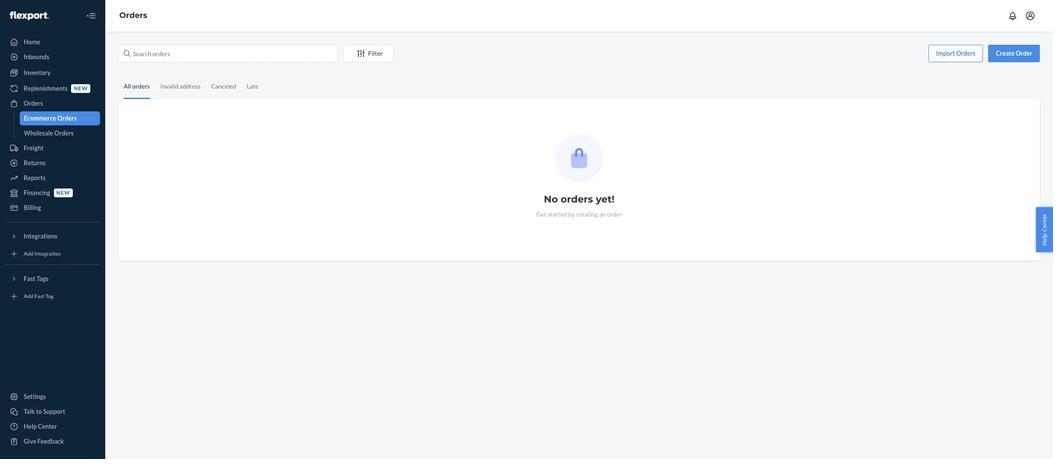 Task type: describe. For each thing, give the bounding box(es) containing it.
help center inside button
[[1041, 214, 1049, 246]]

orders up search icon
[[119, 11, 147, 20]]

orders up "ecommerce"
[[24, 100, 43, 107]]

feedback
[[37, 438, 64, 445]]

returns link
[[5, 156, 100, 170]]

tags
[[37, 275, 49, 283]]

settings
[[24, 393, 46, 401]]

returns
[[24, 159, 46, 167]]

search image
[[124, 50, 131, 57]]

integrations button
[[5, 229, 100, 243]]

help center link
[[5, 420, 100, 434]]

ecommerce orders link
[[20, 111, 100, 125]]

orders for no
[[561, 193, 593, 205]]

no
[[544, 193, 558, 205]]

an
[[599, 211, 606, 218]]

wholesale orders link
[[20, 126, 100, 140]]

inventory
[[24, 69, 51, 76]]

import
[[936, 50, 955, 57]]

help inside button
[[1041, 233, 1049, 246]]

open notifications image
[[1008, 11, 1018, 21]]

all orders
[[124, 82, 150, 90]]

replenishments
[[24, 85, 68, 92]]

home link
[[5, 35, 100, 49]]

invalid address
[[160, 82, 201, 90]]

add for add fast tag
[[24, 293, 33, 300]]

center inside help center button
[[1041, 214, 1049, 232]]

talk
[[24, 408, 35, 415]]

get started by creating an order
[[537, 211, 622, 218]]

import orders
[[936, 50, 976, 57]]

fast inside dropdown button
[[24, 275, 35, 283]]

tag
[[46, 293, 53, 300]]

inventory link
[[5, 66, 100, 80]]

give
[[24, 438, 36, 445]]

ecommerce
[[24, 115, 56, 122]]

financing
[[24, 189, 50, 197]]

address
[[180, 82, 201, 90]]

settings link
[[5, 390, 100, 404]]

yet!
[[596, 193, 615, 205]]

add integration
[[24, 251, 61, 257]]

empty list image
[[555, 134, 603, 182]]

create order link
[[989, 45, 1040, 62]]

canceled
[[211, 82, 236, 90]]

late
[[247, 82, 259, 90]]

fast tags
[[24, 275, 49, 283]]

freight
[[24, 144, 43, 152]]

billing
[[24, 204, 41, 211]]



Task type: vqa. For each thing, say whether or not it's contained in the screenshot.
Add related to Add Fast Tag
yes



Task type: locate. For each thing, give the bounding box(es) containing it.
orders for ecommerce orders
[[57, 115, 77, 122]]

0 vertical spatial help center
[[1041, 214, 1049, 246]]

0 vertical spatial help
[[1041, 233, 1049, 246]]

fast
[[24, 275, 35, 283], [34, 293, 45, 300]]

0 horizontal spatial center
[[38, 423, 57, 430]]

1 vertical spatial help
[[24, 423, 37, 430]]

creating
[[576, 211, 598, 218]]

orders for import orders
[[956, 50, 976, 57]]

help center button
[[1036, 207, 1053, 252]]

center inside help center link
[[38, 423, 57, 430]]

orders down the ecommerce orders link
[[54, 129, 74, 137]]

integrations
[[24, 233, 57, 240]]

talk to support button
[[5, 405, 100, 419]]

billing link
[[5, 201, 100, 215]]

fast left tag
[[34, 293, 45, 300]]

orders link
[[119, 11, 147, 20], [5, 97, 100, 111]]

wholesale orders
[[24, 129, 74, 137]]

1 add from the top
[[24, 251, 33, 257]]

invalid
[[160, 82, 178, 90]]

orders up 'wholesale orders' link
[[57, 115, 77, 122]]

flexport logo image
[[10, 11, 49, 20]]

give feedback
[[24, 438, 64, 445]]

0 vertical spatial orders link
[[119, 11, 147, 20]]

2 add from the top
[[24, 293, 33, 300]]

orders up get started by creating an order
[[561, 193, 593, 205]]

orders link up search icon
[[119, 11, 147, 20]]

get
[[537, 211, 547, 218]]

1 vertical spatial orders link
[[5, 97, 100, 111]]

orders right all
[[132, 82, 150, 90]]

orders inside button
[[956, 50, 976, 57]]

wholesale
[[24, 129, 53, 137]]

import orders button
[[929, 45, 983, 62]]

0 horizontal spatial help center
[[24, 423, 57, 430]]

help center
[[1041, 214, 1049, 246], [24, 423, 57, 430]]

support
[[43, 408, 65, 415]]

filter button
[[343, 45, 394, 62]]

1 vertical spatial fast
[[34, 293, 45, 300]]

orders
[[119, 11, 147, 20], [956, 50, 976, 57], [24, 100, 43, 107], [57, 115, 77, 122], [54, 129, 74, 137]]

all
[[124, 82, 131, 90]]

new for financing
[[56, 190, 70, 196]]

new
[[74, 85, 88, 92], [56, 190, 70, 196]]

add
[[24, 251, 33, 257], [24, 293, 33, 300]]

0 vertical spatial add
[[24, 251, 33, 257]]

0 horizontal spatial orders link
[[5, 97, 100, 111]]

fast left "tags"
[[24, 275, 35, 283]]

1 horizontal spatial help
[[1041, 233, 1049, 246]]

new for replenishments
[[74, 85, 88, 92]]

orders for wholesale orders
[[54, 129, 74, 137]]

to
[[36, 408, 42, 415]]

0 vertical spatial new
[[74, 85, 88, 92]]

1 vertical spatial add
[[24, 293, 33, 300]]

orders link up ecommerce orders
[[5, 97, 100, 111]]

freight link
[[5, 141, 100, 155]]

add down fast tags
[[24, 293, 33, 300]]

order
[[1016, 50, 1033, 57]]

orders
[[132, 82, 150, 90], [561, 193, 593, 205]]

new down the reports link at the top of page
[[56, 190, 70, 196]]

create order
[[996, 50, 1033, 57]]

0 horizontal spatial new
[[56, 190, 70, 196]]

1 vertical spatial orders
[[561, 193, 593, 205]]

integration
[[34, 251, 61, 257]]

orders right import
[[956, 50, 976, 57]]

no orders yet!
[[544, 193, 615, 205]]

0 vertical spatial orders
[[132, 82, 150, 90]]

0 vertical spatial fast
[[24, 275, 35, 283]]

add inside add fast tag link
[[24, 293, 33, 300]]

add for add integration
[[24, 251, 33, 257]]

1 vertical spatial help center
[[24, 423, 57, 430]]

home
[[24, 38, 40, 46]]

add left integration
[[24, 251, 33, 257]]

inbounds
[[24, 53, 49, 61]]

create
[[996, 50, 1015, 57]]

0 horizontal spatial orders
[[132, 82, 150, 90]]

order
[[607, 211, 622, 218]]

reports
[[24, 174, 46, 182]]

1 vertical spatial new
[[56, 190, 70, 196]]

give feedback button
[[5, 435, 100, 449]]

inbounds link
[[5, 50, 100, 64]]

help
[[1041, 233, 1049, 246], [24, 423, 37, 430]]

fast tags button
[[5, 272, 100, 286]]

1 horizontal spatial new
[[74, 85, 88, 92]]

reports link
[[5, 171, 100, 185]]

add fast tag
[[24, 293, 53, 300]]

Search orders text field
[[118, 45, 338, 62]]

1 horizontal spatial orders link
[[119, 11, 147, 20]]

talk to support
[[24, 408, 65, 415]]

center
[[1041, 214, 1049, 232], [38, 423, 57, 430]]

new down inventory link at the top left of page
[[74, 85, 88, 92]]

add integration link
[[5, 247, 100, 261]]

1 horizontal spatial center
[[1041, 214, 1049, 232]]

add fast tag link
[[5, 290, 100, 304]]

ecommerce orders
[[24, 115, 77, 122]]

open account menu image
[[1025, 11, 1036, 21]]

1 horizontal spatial help center
[[1041, 214, 1049, 246]]

add inside add integration link
[[24, 251, 33, 257]]

0 vertical spatial center
[[1041, 214, 1049, 232]]

1 horizontal spatial orders
[[561, 193, 593, 205]]

started
[[548, 211, 567, 218]]

0 horizontal spatial help
[[24, 423, 37, 430]]

by
[[568, 211, 575, 218]]

orders for all
[[132, 82, 150, 90]]

1 vertical spatial center
[[38, 423, 57, 430]]

close navigation image
[[86, 11, 97, 21]]

filter
[[368, 50, 383, 57]]



